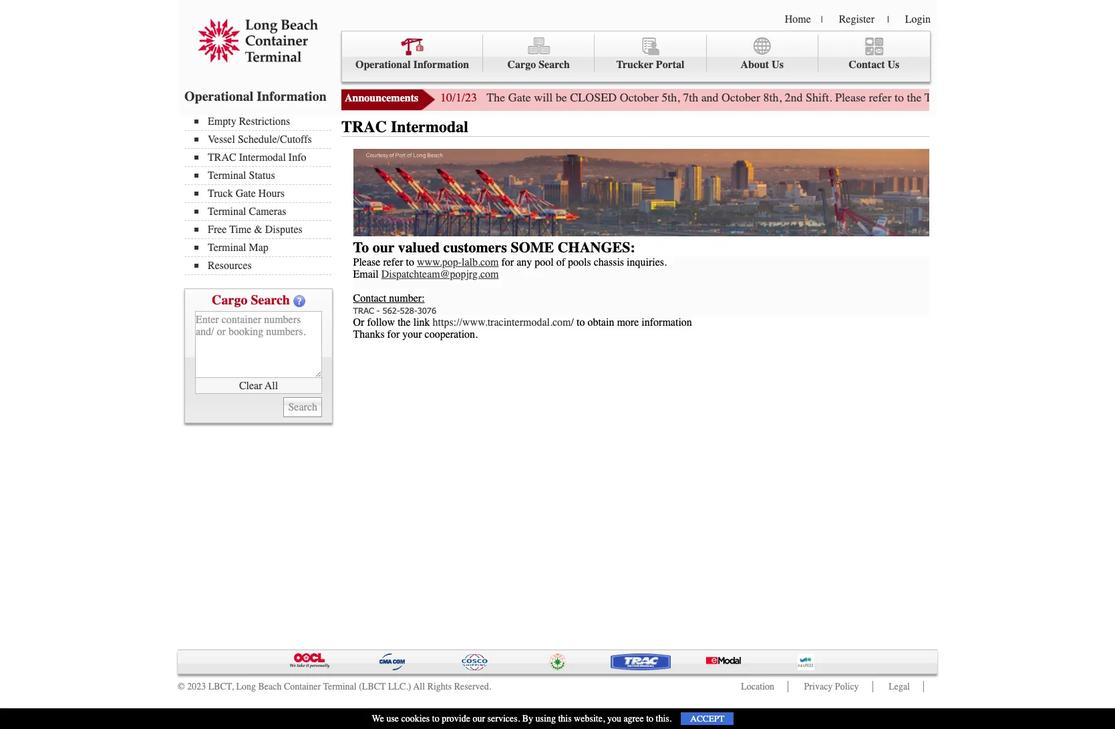 Task type: vqa. For each thing, say whether or not it's contained in the screenshot.
Us associated with About Us
yes



Task type: describe. For each thing, give the bounding box(es) containing it.
1 horizontal spatial cargo search
[[508, 59, 570, 71]]

2nd
[[785, 90, 803, 105]]

chassis
[[594, 257, 624, 269]]

use
[[387, 714, 399, 725]]

1 horizontal spatial the
[[907, 90, 922, 105]]

map
[[249, 242, 269, 254]]

cookies
[[401, 714, 430, 725]]

clear
[[239, 380, 262, 392]]

the
[[487, 90, 505, 105]]

truck gate hours link
[[194, 188, 331, 200]]

home
[[785, 13, 811, 25]]

some
[[511, 239, 554, 257]]

more
[[617, 317, 639, 329]]

1 vertical spatial cargo search
[[212, 293, 290, 308]]

changes:
[[558, 239, 635, 257]]

to left this. at the right
[[646, 714, 654, 725]]

intermodal inside empty restrictions vessel schedule/cutoffs trac intermodal info terminal status truck gate hours terminal cameras free time & disputes terminal map resources
[[239, 152, 286, 164]]

pool
[[535, 257, 554, 269]]

1 horizontal spatial refer
[[869, 90, 892, 105]]

1 vertical spatial operational
[[184, 89, 254, 104]]

thanks
[[353, 329, 385, 341]]

the inside trac - 562-528-3076​ or follow the link https://www.tracintermodal.com​ / to obtain more information thanks for your cooperation​.​
[[398, 317, 411, 329]]

terminal left (lbct on the bottom of page
[[323, 682, 357, 693]]

clear all
[[239, 380, 278, 392]]

hours inside empty restrictions vessel schedule/cutoffs trac intermodal info terminal status truck gate hours terminal cameras free time & disputes terminal map resources
[[259, 188, 285, 200]]

inquiries.
[[627, 257, 667, 269]]

register link
[[839, 13, 875, 25]]

0 vertical spatial please
[[835, 90, 866, 105]]

for inside trac - 562-528-3076​ or follow the link https://www.tracintermodal.com​ / to obtain more information thanks for your cooperation​.​
[[387, 329, 400, 341]]

8th,
[[764, 90, 782, 105]]

operational information link
[[342, 35, 483, 72]]

disputes
[[265, 224, 303, 236]]

your
[[403, 329, 422, 341]]

2 october from the left
[[722, 90, 761, 105]]

terminal map link
[[194, 242, 331, 254]]

vessel schedule/cutoffs link
[[194, 134, 331, 146]]

1 horizontal spatial hours
[[982, 90, 1011, 105]]

about us
[[741, 59, 784, 71]]

trucker portal
[[617, 59, 685, 71]]

(lbct
[[359, 682, 386, 693]]

menu bar containing operational information
[[342, 31, 931, 82]]

resources link
[[194, 260, 331, 272]]

agree
[[624, 714, 644, 725]]

shift.
[[806, 90, 832, 105]]

pools
[[568, 257, 591, 269]]

privacy
[[804, 682, 833, 693]]

dispatchteam@popjrg.com link
[[381, 269, 499, 281]]

email
[[353, 269, 379, 281]]

5th,
[[662, 90, 680, 105]]

trac for trac intermodal
[[342, 118, 387, 136]]

0 vertical spatial truck
[[925, 90, 953, 105]]

by
[[522, 714, 533, 725]]

contact number:
[[353, 293, 425, 305]]

terminal left status
[[208, 170, 246, 182]]

us for about us
[[772, 59, 784, 71]]

trac inside empty restrictions vessel schedule/cutoffs trac intermodal info terminal status truck gate hours terminal cameras free time & disputes terminal map resources
[[208, 152, 236, 164]]

llc.)
[[388, 682, 411, 693]]

10/1/23 the gate will be closed october 5th, 7th and october 8th, 2nd shift. please refer to the truck gate hours web page for further 
[[440, 90, 1115, 105]]

refer inside ​​​​​​​​​​​​​​​​​​​to our valued customers  some changes: please refer to www.pop-lalb.com for any pool of pools chassis inquiries.
[[383, 257, 403, 269]]

privacy policy
[[804, 682, 859, 693]]

please inside ​​​​​​​​​​​​​​​​​​​to our valued customers  some changes: please refer to www.pop-lalb.com for any pool of pools chassis inquiries.
[[353, 257, 381, 269]]

trac intermodal info link
[[194, 152, 331, 164]]

page
[[1037, 90, 1060, 105]]

link
[[414, 317, 430, 329]]

information inside operational information link
[[413, 59, 469, 71]]

truck inside empty restrictions vessel schedule/cutoffs trac intermodal info terminal status truck gate hours terminal cameras free time & disputes terminal map resources
[[208, 188, 233, 200]]

3076​
[[417, 305, 436, 316]]

contact for contact us
[[849, 59, 885, 71]]

https://www.tracintermodal.com​
[[433, 317, 571, 329]]

register
[[839, 13, 875, 25]]

0 vertical spatial search
[[539, 59, 570, 71]]

https://www.tracintermodal.com​ link
[[433, 317, 571, 329]]

2 horizontal spatial for
[[1063, 90, 1077, 105]]

reserved.
[[454, 682, 491, 693]]

beach
[[258, 682, 282, 693]]

us for contact us
[[888, 59, 900, 71]]

number:
[[389, 293, 425, 305]]

562-
[[383, 305, 400, 316]]

terminal up free
[[208, 206, 246, 218]]

2 | from the left
[[888, 14, 889, 25]]

free
[[208, 224, 227, 236]]

further
[[1080, 90, 1113, 105]]

©
[[178, 682, 185, 693]]

portal
[[656, 59, 685, 71]]

cargo inside cargo search link
[[508, 59, 536, 71]]

10/1/23
[[440, 90, 477, 105]]

lalb.com
[[462, 257, 499, 269]]

2023
[[187, 682, 206, 693]]

closed
[[570, 90, 617, 105]]

1 vertical spatial cargo
[[212, 293, 248, 308]]

be
[[556, 90, 567, 105]]

for inside ​​​​​​​​​​​​​​​​​​​to our valued customers  some changes: please refer to www.pop-lalb.com for any pool of pools chassis inquiries.
[[502, 257, 514, 269]]

clear all button
[[195, 378, 322, 394]]

to inside trac - 562-528-3076​ or follow the link https://www.tracintermodal.com​ / to obtain more information thanks for your cooperation​.​
[[577, 317, 585, 329]]

1 horizontal spatial operational information
[[356, 59, 469, 71]]

resources
[[208, 260, 252, 272]]

1 vertical spatial our
[[473, 714, 485, 725]]

status
[[249, 170, 275, 182]]

and
[[702, 90, 719, 105]]

lbct,
[[208, 682, 234, 693]]

of
[[557, 257, 565, 269]]

home link
[[785, 13, 811, 25]]



Task type: locate. For each thing, give the bounding box(es) containing it.
trucker portal link
[[595, 35, 707, 72]]

0 vertical spatial intermodal
[[391, 118, 469, 136]]

or
[[353, 317, 365, 329]]

1 horizontal spatial please
[[835, 90, 866, 105]]

october left '5th,'
[[620, 90, 659, 105]]

trac for trac - 562-528-3076​ or follow the link https://www.tracintermodal.com​ / to obtain more information thanks for your cooperation​.​
[[353, 305, 374, 316]]

we
[[372, 714, 384, 725]]

please right shift.
[[835, 90, 866, 105]]

0 horizontal spatial the
[[398, 317, 411, 329]]

long
[[236, 682, 256, 693]]

1 vertical spatial operational information
[[184, 89, 327, 104]]

hours left web
[[982, 90, 1011, 105]]

location
[[741, 682, 775, 693]]

​​​​​​​​​​​​​​​​​​​to
[[353, 239, 369, 257]]

1 vertical spatial refer
[[383, 257, 403, 269]]

0 vertical spatial refer
[[869, 90, 892, 105]]

to right /
[[577, 317, 585, 329]]

1 vertical spatial information
[[257, 89, 327, 104]]

for right "page"
[[1063, 90, 1077, 105]]

operational information up 'announcements' at left top
[[356, 59, 469, 71]]

1 vertical spatial intermodal
[[239, 152, 286, 164]]

to inside ​​​​​​​​​​​​​​​​​​​to our valued customers  some changes: please refer to www.pop-lalb.com for any pool of pools chassis inquiries.
[[406, 257, 414, 269]]

0 vertical spatial for
[[1063, 90, 1077, 105]]

| right the home link
[[821, 14, 823, 25]]

restrictions
[[239, 116, 290, 128]]

0 horizontal spatial information
[[257, 89, 327, 104]]

all
[[265, 380, 278, 392], [413, 682, 425, 693]]

follow
[[367, 317, 395, 329]]

refer
[[869, 90, 892, 105], [383, 257, 403, 269]]

policy
[[835, 682, 859, 693]]

1 horizontal spatial contact
[[849, 59, 885, 71]]

trac intermodal
[[342, 118, 469, 136]]

0 horizontal spatial contact
[[353, 293, 386, 305]]

/
[[571, 317, 574, 329]]

cargo search
[[508, 59, 570, 71], [212, 293, 290, 308]]

time
[[229, 224, 252, 236]]

web
[[1014, 90, 1034, 105]]

0 vertical spatial operational
[[356, 59, 411, 71]]

1 vertical spatial menu bar
[[184, 114, 338, 275]]

0 horizontal spatial search
[[251, 293, 290, 308]]

1 horizontal spatial search
[[539, 59, 570, 71]]

0 horizontal spatial all
[[265, 380, 278, 392]]

privacy policy link
[[804, 682, 859, 693]]

for
[[1063, 90, 1077, 105], [502, 257, 514, 269], [387, 329, 400, 341]]

www.pop-lalb.com link
[[417, 257, 499, 269]]

empty restrictions link
[[194, 116, 331, 128]]

please up contact number:
[[353, 257, 381, 269]]

contact for contact number:
[[353, 293, 386, 305]]

gate left web
[[956, 90, 979, 105]]

empty restrictions vessel schedule/cutoffs trac intermodal info terminal status truck gate hours terminal cameras free time & disputes terminal map resources
[[208, 116, 312, 272]]

to
[[895, 90, 904, 105], [406, 257, 414, 269], [577, 317, 585, 329], [432, 714, 440, 725], [646, 714, 654, 725]]

0 vertical spatial cargo
[[508, 59, 536, 71]]

gate right the
[[508, 90, 531, 105]]

2 us from the left
[[888, 59, 900, 71]]

2 horizontal spatial gate
[[956, 90, 979, 105]]

us
[[772, 59, 784, 71], [888, 59, 900, 71]]

1 horizontal spatial |
[[888, 14, 889, 25]]

trac inside trac - 562-528-3076​ or follow the link https://www.tracintermodal.com​ / to obtain more information thanks for your cooperation​.​
[[353, 305, 374, 316]]

valued
[[398, 239, 440, 257]]

any
[[517, 257, 532, 269]]

0 horizontal spatial us
[[772, 59, 784, 71]]

operational information
[[356, 59, 469, 71], [184, 89, 327, 104]]

| left login link
[[888, 14, 889, 25]]

login
[[905, 13, 931, 25]]

this.
[[656, 714, 672, 725]]

for left any
[[502, 257, 514, 269]]

0 horizontal spatial menu bar
[[184, 114, 338, 275]]

0 vertical spatial the
[[907, 90, 922, 105]]

menu bar
[[342, 31, 931, 82], [184, 114, 338, 275]]

the down contact us link
[[907, 90, 922, 105]]

customers
[[444, 239, 507, 257]]

using
[[536, 714, 556, 725]]

our right '​​​​​​​​​​​​​​​​​​​to'
[[373, 239, 395, 257]]

0 vertical spatial trac
[[342, 118, 387, 136]]

0 vertical spatial all
[[265, 380, 278, 392]]

menu bar containing empty restrictions
[[184, 114, 338, 275]]

1 horizontal spatial truck
[[925, 90, 953, 105]]

0 vertical spatial operational information
[[356, 59, 469, 71]]

1 horizontal spatial our
[[473, 714, 485, 725]]

obtain
[[588, 317, 614, 329]]

trac down vessel
[[208, 152, 236, 164]]

0 vertical spatial cargo search
[[508, 59, 570, 71]]

1 us from the left
[[772, 59, 784, 71]]

cargo search down resources link
[[212, 293, 290, 308]]

0 horizontal spatial cargo search
[[212, 293, 290, 308]]

information up restrictions
[[257, 89, 327, 104]]

our inside ​​​​​​​​​​​​​​​​​​​to our valued customers  some changes: please refer to www.pop-lalb.com for any pool of pools chassis inquiries.
[[373, 239, 395, 257]]

gate
[[508, 90, 531, 105], [956, 90, 979, 105], [236, 188, 256, 200]]

1 horizontal spatial all
[[413, 682, 425, 693]]

intermodal down 10/1/23
[[391, 118, 469, 136]]

announcements
[[345, 92, 419, 104]]

october
[[620, 90, 659, 105], [722, 90, 761, 105]]

hours up cameras
[[259, 188, 285, 200]]

0 vertical spatial our
[[373, 239, 395, 257]]

the down 528-
[[398, 317, 411, 329]]

cargo down resources
[[212, 293, 248, 308]]

0 vertical spatial contact
[[849, 59, 885, 71]]

operational up 'announcements' at left top
[[356, 59, 411, 71]]

trucker
[[617, 59, 654, 71]]

1 vertical spatial search
[[251, 293, 290, 308]]

search up be
[[539, 59, 570, 71]]

www.pop-
[[417, 257, 462, 269]]

trac down 'announcements' at left top
[[342, 118, 387, 136]]

1 horizontal spatial menu bar
[[342, 31, 931, 82]]

1 horizontal spatial intermodal
[[391, 118, 469, 136]]

1 vertical spatial truck
[[208, 188, 233, 200]]

our right provide
[[473, 714, 485, 725]]

2 vertical spatial trac
[[353, 305, 374, 316]]

cargo up will
[[508, 59, 536, 71]]

terminal cameras link
[[194, 206, 331, 218]]

free time & disputes link
[[194, 224, 331, 236]]

we use cookies to provide our services. by using this website, you agree to this.
[[372, 714, 672, 725]]

contact up -
[[353, 293, 386, 305]]

cameras
[[249, 206, 286, 218]]

0 horizontal spatial please
[[353, 257, 381, 269]]

1 horizontal spatial us
[[888, 59, 900, 71]]

1 horizontal spatial gate
[[508, 90, 531, 105]]

dispatchteam@popjrg.com
[[381, 269, 499, 281]]

accept button
[[681, 713, 734, 726]]

0 horizontal spatial our
[[373, 239, 395, 257]]

0 horizontal spatial for
[[387, 329, 400, 341]]

-
[[377, 305, 380, 316]]

information up 10/1/23
[[413, 59, 469, 71]]

about us link
[[707, 35, 819, 72]]

0 horizontal spatial hours
[[259, 188, 285, 200]]

schedule/cutoffs
[[238, 134, 312, 146]]

1 vertical spatial trac
[[208, 152, 236, 164]]

1 horizontal spatial october
[[722, 90, 761, 105]]

0 horizontal spatial october
[[620, 90, 659, 105]]

0 horizontal spatial refer
[[383, 257, 403, 269]]

refer down the contact us
[[869, 90, 892, 105]]

refer right email
[[383, 257, 403, 269]]

Enter container numbers and/ or booking numbers.  text field
[[195, 311, 322, 378]]

search down resources link
[[251, 293, 290, 308]]

terminal status link
[[194, 170, 331, 182]]

cargo search link
[[483, 35, 595, 72]]

cooperation​.​
[[425, 329, 478, 341]]

intermodal up status
[[239, 152, 286, 164]]

legal
[[889, 682, 910, 693]]

container
[[284, 682, 321, 693]]

1 vertical spatial hours
[[259, 188, 285, 200]]

0 horizontal spatial truck
[[208, 188, 233, 200]]

1 | from the left
[[821, 14, 823, 25]]

0 horizontal spatial gate
[[236, 188, 256, 200]]

528-
[[400, 305, 417, 316]]

info
[[289, 152, 306, 164]]

1 horizontal spatial operational
[[356, 59, 411, 71]]

0 horizontal spatial |
[[821, 14, 823, 25]]

1 vertical spatial contact
[[353, 293, 386, 305]]

terminal up resources
[[208, 242, 246, 254]]

provide
[[442, 714, 470, 725]]

None submit
[[284, 398, 322, 418]]

contact us link
[[819, 35, 930, 72]]

location link
[[741, 682, 775, 693]]

trac - 562-528-3076​ or follow the link https://www.tracintermodal.com​ / to obtain more information thanks for your cooperation​.​
[[353, 305, 692, 341]]

© 2023 lbct, long beach container terminal (lbct llc.) all rights reserved.
[[178, 682, 491, 693]]

0 horizontal spatial operational
[[184, 89, 254, 104]]

&
[[254, 224, 263, 236]]

operational up empty
[[184, 89, 254, 104]]

rights
[[427, 682, 452, 693]]

all right 'llc.)'
[[413, 682, 425, 693]]

1 vertical spatial the
[[398, 317, 411, 329]]

all right clear in the left of the page
[[265, 380, 278, 392]]

all inside button
[[265, 380, 278, 392]]

1 horizontal spatial cargo
[[508, 59, 536, 71]]

7th
[[683, 90, 699, 105]]

1 vertical spatial for
[[502, 257, 514, 269]]

services.
[[488, 714, 520, 725]]

to left www.pop-
[[406, 257, 414, 269]]

hours
[[982, 90, 1011, 105], [259, 188, 285, 200]]

for left your
[[387, 329, 400, 341]]

contact down register
[[849, 59, 885, 71]]

0 horizontal spatial intermodal
[[239, 152, 286, 164]]

0 vertical spatial information
[[413, 59, 469, 71]]

october right 'and'
[[722, 90, 761, 105]]

operational information up empty restrictions link
[[184, 89, 327, 104]]

gate down status
[[236, 188, 256, 200]]

email dispatchteam@popjrg.com
[[353, 269, 499, 281]]

cargo search up will
[[508, 59, 570, 71]]

gate inside empty restrictions vessel schedule/cutoffs trac intermodal info terminal status truck gate hours terminal cameras free time & disputes terminal map resources
[[236, 188, 256, 200]]

1 vertical spatial all
[[413, 682, 425, 693]]

1 october from the left
[[620, 90, 659, 105]]

2 vertical spatial for
[[387, 329, 400, 341]]

0 horizontal spatial cargo
[[212, 293, 248, 308]]

0 horizontal spatial operational information
[[184, 89, 327, 104]]

0 vertical spatial menu bar
[[342, 31, 931, 82]]

you
[[607, 714, 621, 725]]

0 vertical spatial hours
[[982, 90, 1011, 105]]

vessel
[[208, 134, 235, 146]]

about
[[741, 59, 769, 71]]

1 horizontal spatial for
[[502, 257, 514, 269]]

to down the contact us
[[895, 90, 904, 105]]

1 vertical spatial please
[[353, 257, 381, 269]]

1 horizontal spatial information
[[413, 59, 469, 71]]

to left provide
[[432, 714, 440, 725]]

trac up or
[[353, 305, 374, 316]]



